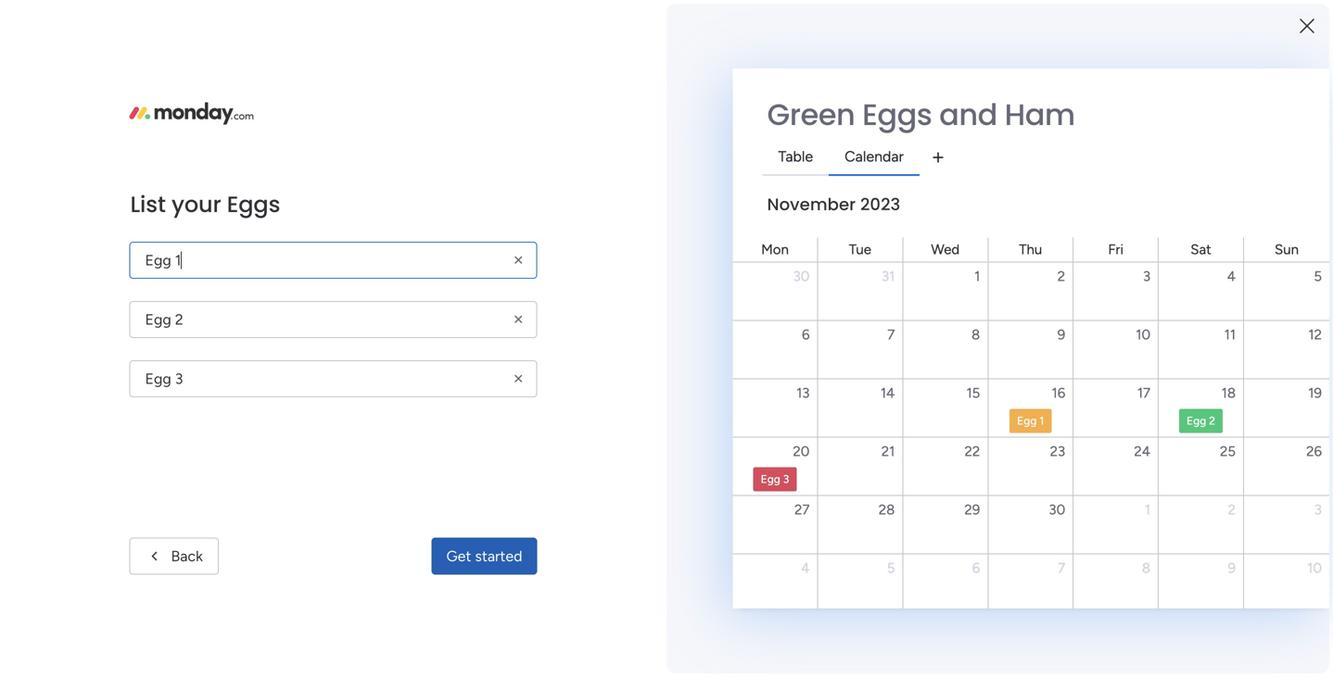 Task type: describe. For each thing, give the bounding box(es) containing it.
explore templates button
[[1038, 636, 1294, 673]]

green eggs and ham
[[767, 94, 1075, 135]]

explore templates
[[1106, 646, 1226, 663]]

get started
[[446, 548, 522, 566]]

team
[[1112, 280, 1145, 297]]

get
[[446, 548, 471, 566]]

this workspace is empty. join this workspace to create content.
[[33, 286, 204, 343]]

change email address link
[[886, 10, 1023, 27]]

14
[[881, 385, 895, 402]]

in
[[1179, 583, 1190, 600]]

1 email from the left
[[439, 10, 472, 27]]

1 vertical spatial 7
[[1058, 560, 1065, 577]]

invite team members (0/1) link
[[1074, 278, 1305, 299]]

give feedback
[[1064, 108, 1153, 124]]

invite
[[1074, 280, 1108, 297]]

please
[[313, 10, 353, 27]]

our
[[1113, 328, 1137, 344]]

ham
[[1005, 94, 1075, 135]]

egg 1
[[1017, 414, 1044, 428]]

tue
[[849, 241, 871, 258]]

green
[[767, 94, 855, 135]]

content.
[[94, 327, 142, 343]]

0 vertical spatial 2
[[1058, 268, 1065, 285]]

resend
[[789, 10, 835, 27]]

1 vertical spatial 8
[[1142, 560, 1151, 577]]

members
[[1148, 280, 1207, 297]]

and
[[939, 94, 997, 135]]

complete profile link
[[1074, 302, 1305, 323]]

notifications
[[1174, 257, 1255, 273]]

inbox image
[[1049, 50, 1067, 69]]

boost
[[1038, 583, 1077, 600]]

circle o image for install
[[1055, 329, 1067, 343]]

this
[[61, 307, 82, 323]]

invite team members (0/1) complete profile
[[1074, 280, 1240, 321]]

browse workspaces
[[21, 185, 136, 200]]

egg for 16
[[1017, 414, 1037, 428]]

sat
[[1191, 241, 1212, 258]]

mon
[[761, 241, 789, 258]]

12
[[1308, 327, 1322, 343]]

change email address
[[886, 10, 1023, 27]]

install
[[1074, 328, 1110, 344]]

is
[[138, 286, 147, 302]]

to inside button
[[125, 375, 138, 390]]

to inside this workspace is empty. join this workspace to create content.
[[151, 307, 163, 323]]

1 vertical spatial 1
[[1040, 414, 1044, 428]]

15
[[966, 385, 980, 402]]

upload your photo
[[1074, 233, 1190, 250]]

egg 3
[[761, 473, 789, 486]]

fri
[[1108, 241, 1124, 258]]

1 horizontal spatial your
[[408, 10, 435, 27]]

sun
[[1275, 241, 1299, 258]]

enable
[[1074, 257, 1115, 273]]

1 horizontal spatial 4
[[1227, 268, 1236, 285]]

confirm
[[356, 10, 404, 27]]

enable desktop notifications link
[[1055, 255, 1305, 276]]

wed
[[931, 241, 960, 258]]

1 vertical spatial 6
[[972, 560, 980, 577]]

13
[[796, 385, 810, 402]]

get started button
[[432, 538, 537, 575]]

request
[[74, 375, 122, 390]]

back button
[[129, 538, 219, 575]]

notifications image
[[1008, 50, 1026, 69]]

address:
[[475, 10, 527, 27]]

2 vertical spatial 1
[[1145, 502, 1151, 519]]

26
[[1306, 444, 1322, 460]]

egg for 18
[[1187, 414, 1206, 428]]

29
[[965, 502, 980, 519]]

please confirm your email address: samiamgreeneggsnham27@gmail.com
[[313, 10, 772, 27]]

email for change email address
[[938, 10, 971, 27]]

templates inside boost your workflow in minutes with ready-made templates
[[1122, 605, 1189, 622]]

19
[[1308, 385, 1322, 402]]

app
[[1185, 328, 1211, 344]]

upload your photo link
[[1074, 231, 1305, 252]]

back
[[171, 548, 203, 566]]

23
[[1050, 444, 1065, 460]]

egg 2
[[1187, 414, 1215, 428]]

27
[[795, 502, 810, 519]]

resend email link
[[789, 10, 872, 27]]

email for resend email
[[839, 10, 872, 27]]

(0/1)
[[1210, 280, 1240, 297]]

0 horizontal spatial 9
[[1058, 327, 1065, 343]]

request to join button
[[67, 368, 170, 397]]

search everything image
[[1176, 50, 1194, 69]]

1 horizontal spatial 5
[[1314, 268, 1322, 285]]

18
[[1222, 385, 1236, 402]]

1 vertical spatial 30
[[1049, 502, 1065, 519]]

templates inside button
[[1160, 646, 1226, 663]]

1 vertical spatial eggs
[[227, 189, 280, 220]]



Task type: vqa. For each thing, say whether or not it's contained in the screenshot.
top 9
yes



Task type: locate. For each thing, give the bounding box(es) containing it.
4
[[1227, 268, 1236, 285], [801, 560, 810, 577]]

7
[[888, 327, 895, 343], [1058, 560, 1065, 577]]

workflow
[[1114, 583, 1175, 600]]

1 vertical spatial 9
[[1228, 560, 1236, 577]]

0 horizontal spatial email
[[439, 10, 472, 27]]

1 horizontal spatial 6
[[972, 560, 980, 577]]

email right resend
[[839, 10, 872, 27]]

my workspaces
[[312, 542, 432, 562]]

boost your workflow in minutes with ready-made templates
[[1038, 583, 1280, 622]]

1 horizontal spatial 9
[[1228, 560, 1236, 577]]

workspaces for my workspaces
[[340, 542, 432, 562]]

0 vertical spatial 7
[[888, 327, 895, 343]]

2023
[[860, 193, 901, 216]]

0 horizontal spatial 5
[[887, 560, 895, 577]]

list your eggs
[[130, 189, 280, 220]]

workspace
[[72, 286, 135, 302], [85, 307, 148, 323]]

1 horizontal spatial 8
[[1142, 560, 1151, 577]]

workspaces for browse workspaces
[[67, 185, 136, 200]]

1 vertical spatial to
[[125, 375, 138, 390]]

minutes
[[1194, 583, 1247, 600]]

2 horizontal spatial 2
[[1228, 502, 1236, 519]]

resend email
[[789, 10, 872, 27]]

join
[[141, 375, 162, 390]]

0 vertical spatial 8
[[972, 327, 980, 343]]

egg for 20
[[761, 473, 780, 486]]

9 up minutes
[[1228, 560, 1236, 577]]

your for list your eggs
[[171, 189, 221, 220]]

templates right explore
[[1160, 646, 1226, 663]]

1 horizontal spatial 1
[[1040, 414, 1044, 428]]

list
[[130, 189, 166, 220]]

mobile
[[1140, 328, 1182, 344]]

circle o image
[[1055, 258, 1067, 272], [1055, 329, 1067, 343]]

empty.
[[150, 286, 191, 302]]

my
[[312, 542, 336, 562]]

20
[[793, 444, 810, 460]]

install our mobile app link
[[1055, 326, 1305, 347]]

0 vertical spatial 1
[[974, 268, 980, 285]]

browse
[[21, 185, 64, 200]]

1 vertical spatial your
[[171, 189, 221, 220]]

0 horizontal spatial 30
[[793, 268, 810, 285]]

circle o image inside enable desktop notifications link
[[1055, 258, 1067, 272]]

8 up 15
[[972, 327, 980, 343]]

0 vertical spatial templates
[[1122, 605, 1189, 622]]

your right list
[[171, 189, 221, 220]]

browse workspaces button
[[13, 178, 184, 207]]

workspaces inside button
[[67, 185, 136, 200]]

1 vertical spatial 10
[[1307, 560, 1322, 577]]

your inside boost your workflow in minutes with ready-made templates
[[1081, 583, 1110, 600]]

1 horizontal spatial 10
[[1307, 560, 1322, 577]]

1 horizontal spatial to
[[151, 307, 163, 323]]

9 left install
[[1058, 327, 1065, 343]]

7 down "31"
[[888, 327, 895, 343]]

0 vertical spatial circle o image
[[1055, 258, 1067, 272]]

enable desktop notifications
[[1074, 257, 1255, 273]]

1 vertical spatial 2
[[1209, 414, 1215, 428]]

1 vertical spatial 4
[[801, 560, 810, 577]]

8 up workflow
[[1142, 560, 1151, 577]]

templates image image
[[1044, 437, 1289, 565]]

3
[[1143, 268, 1151, 285], [783, 473, 789, 486], [1314, 502, 1322, 519]]

to left join at left bottom
[[125, 375, 138, 390]]

17
[[1137, 385, 1151, 402]]

november 2023
[[767, 193, 901, 216]]

this
[[46, 286, 69, 302]]

0 vertical spatial 3
[[1143, 268, 1151, 285]]

0 horizontal spatial 1
[[974, 268, 980, 285]]

your up made on the right of the page
[[1081, 583, 1110, 600]]

0 horizontal spatial 8
[[972, 327, 980, 343]]

made
[[1082, 605, 1119, 622]]

1 horizontal spatial email
[[839, 10, 872, 27]]

9
[[1058, 327, 1065, 343], [1228, 560, 1236, 577]]

0 vertical spatial 5
[[1314, 268, 1322, 285]]

change
[[886, 10, 935, 27]]

your
[[1121, 233, 1150, 250]]

complete
[[1074, 304, 1135, 321]]

create
[[166, 307, 204, 323]]

0 horizontal spatial egg
[[761, 473, 780, 486]]

0 vertical spatial workspaces
[[67, 185, 136, 200]]

7 up boost
[[1058, 560, 1065, 577]]

2 horizontal spatial your
[[1081, 583, 1110, 600]]

email right change
[[938, 10, 971, 27]]

0 vertical spatial 30
[[793, 268, 810, 285]]

1 horizontal spatial 3
[[1143, 268, 1151, 285]]

1
[[974, 268, 980, 285], [1040, 414, 1044, 428], [1145, 502, 1151, 519]]

2
[[1058, 268, 1065, 285], [1209, 414, 1215, 428], [1228, 502, 1236, 519]]

workspaces up search in workspace field on the top
[[67, 185, 136, 200]]

your for boost your workflow in minutes with ready-made templates
[[1081, 583, 1110, 600]]

21
[[881, 444, 895, 460]]

1 vertical spatial circle o image
[[1055, 329, 1067, 343]]

2 horizontal spatial 1
[[1145, 502, 1151, 519]]

0 horizontal spatial eggs
[[227, 189, 280, 220]]

circle o image inside install our mobile app link
[[1055, 329, 1067, 343]]

0 horizontal spatial 2
[[1058, 268, 1065, 285]]

to down the empty.
[[151, 307, 163, 323]]

0 horizontal spatial 6
[[802, 327, 810, 343]]

address
[[975, 10, 1023, 27]]

2 vertical spatial 3
[[1314, 502, 1322, 519]]

0 vertical spatial 10
[[1136, 327, 1151, 343]]

16
[[1052, 385, 1065, 402]]

2 vertical spatial 2
[[1228, 502, 1236, 519]]

circle o image left enable
[[1055, 258, 1067, 272]]

30 down november
[[793, 268, 810, 285]]

1 vertical spatial 5
[[887, 560, 895, 577]]

1 horizontal spatial 30
[[1049, 502, 1065, 519]]

workspaces right my on the bottom left of page
[[340, 542, 432, 562]]

3 email from the left
[[938, 10, 971, 27]]

eggs
[[862, 94, 932, 135], [227, 189, 280, 220]]

30 down 23
[[1049, 502, 1065, 519]]

profile
[[1139, 304, 1178, 321]]

1 horizontal spatial egg
[[1017, 414, 1037, 428]]

ready-
[[1038, 605, 1082, 622]]

invite members image
[[1089, 50, 1108, 69]]

8
[[972, 327, 980, 343], [1142, 560, 1151, 577]]

0 vertical spatial 4
[[1227, 268, 1236, 285]]

2 vertical spatial your
[[1081, 583, 1110, 600]]

explore
[[1106, 646, 1156, 663]]

5 down 28
[[887, 560, 895, 577]]

1 horizontal spatial 7
[[1058, 560, 1065, 577]]

1 vertical spatial 3
[[783, 473, 789, 486]]

workspace up the this
[[72, 286, 135, 302]]

0 vertical spatial workspace
[[72, 286, 135, 302]]

november
[[767, 193, 856, 216]]

2 circle o image from the top
[[1055, 329, 1067, 343]]

to
[[151, 307, 163, 323], [125, 375, 138, 390]]

0 vertical spatial your
[[408, 10, 435, 27]]

0 vertical spatial to
[[151, 307, 163, 323]]

0 horizontal spatial 3
[[783, 473, 789, 486]]

join
[[33, 307, 57, 323]]

circle o image left install
[[1055, 329, 1067, 343]]

2 email from the left
[[839, 10, 872, 27]]

workspace up content.
[[85, 307, 148, 323]]

28
[[879, 502, 895, 519]]

22
[[965, 444, 980, 460]]

samiamgreeneggsnham27@gmail.com
[[531, 10, 772, 27]]

request to join
[[74, 375, 162, 390]]

your
[[408, 10, 435, 27], [171, 189, 221, 220], [1081, 583, 1110, 600]]

6 down "29"
[[972, 560, 980, 577]]

24
[[1134, 444, 1151, 460]]

1 horizontal spatial eggs
[[862, 94, 932, 135]]

with
[[1251, 583, 1280, 600]]

2 horizontal spatial egg
[[1187, 414, 1206, 428]]

0 horizontal spatial your
[[171, 189, 221, 220]]

0 horizontal spatial 7
[[888, 327, 895, 343]]

workspaces
[[67, 185, 136, 200], [340, 542, 432, 562]]

thu
[[1019, 241, 1042, 258]]

1 horizontal spatial workspaces
[[340, 542, 432, 562]]

6 up 13 at right
[[802, 327, 810, 343]]

give
[[1064, 108, 1092, 124]]

help image
[[1216, 50, 1235, 69]]

install our mobile app
[[1074, 328, 1211, 344]]

10
[[1136, 327, 1151, 343], [1307, 560, 1322, 577]]

Search in workspace field
[[39, 221, 155, 242]]

2 horizontal spatial 3
[[1314, 502, 1322, 519]]

your right confirm
[[408, 10, 435, 27]]

0 horizontal spatial 10
[[1136, 327, 1151, 343]]

6
[[802, 327, 810, 343], [972, 560, 980, 577]]

25
[[1220, 444, 1236, 460]]

None text field
[[129, 242, 537, 279], [129, 301, 537, 338], [129, 361, 537, 398], [129, 242, 537, 279], [129, 301, 537, 338], [129, 361, 537, 398]]

logo image
[[129, 102, 254, 125]]

31
[[882, 268, 895, 285]]

0 horizontal spatial workspaces
[[67, 185, 136, 200]]

2 horizontal spatial email
[[938, 10, 971, 27]]

apps image
[[1130, 50, 1149, 69]]

0 vertical spatial eggs
[[862, 94, 932, 135]]

0 horizontal spatial 4
[[801, 560, 810, 577]]

0 vertical spatial 9
[[1058, 327, 1065, 343]]

email left address:
[[439, 10, 472, 27]]

v2 user feedback image
[[1042, 106, 1056, 127]]

started
[[475, 548, 522, 566]]

0 horizontal spatial to
[[125, 375, 138, 390]]

sam green image
[[1281, 45, 1311, 74]]

photo
[[1153, 233, 1190, 250]]

0 vertical spatial 6
[[802, 327, 810, 343]]

add to favorites image
[[525, 376, 543, 394]]

5 up 12
[[1314, 268, 1322, 285]]

1 vertical spatial workspaces
[[340, 542, 432, 562]]

11
[[1224, 327, 1236, 343]]

egg
[[1017, 414, 1037, 428], [1187, 414, 1206, 428], [761, 473, 780, 486]]

templates down workflow
[[1122, 605, 1189, 622]]

1 vertical spatial templates
[[1160, 646, 1226, 663]]

1 circle o image from the top
[[1055, 258, 1067, 272]]

1 horizontal spatial 2
[[1209, 414, 1215, 428]]

desktop
[[1119, 257, 1171, 273]]

circle o image for enable
[[1055, 258, 1067, 272]]

1 vertical spatial workspace
[[85, 307, 148, 323]]



